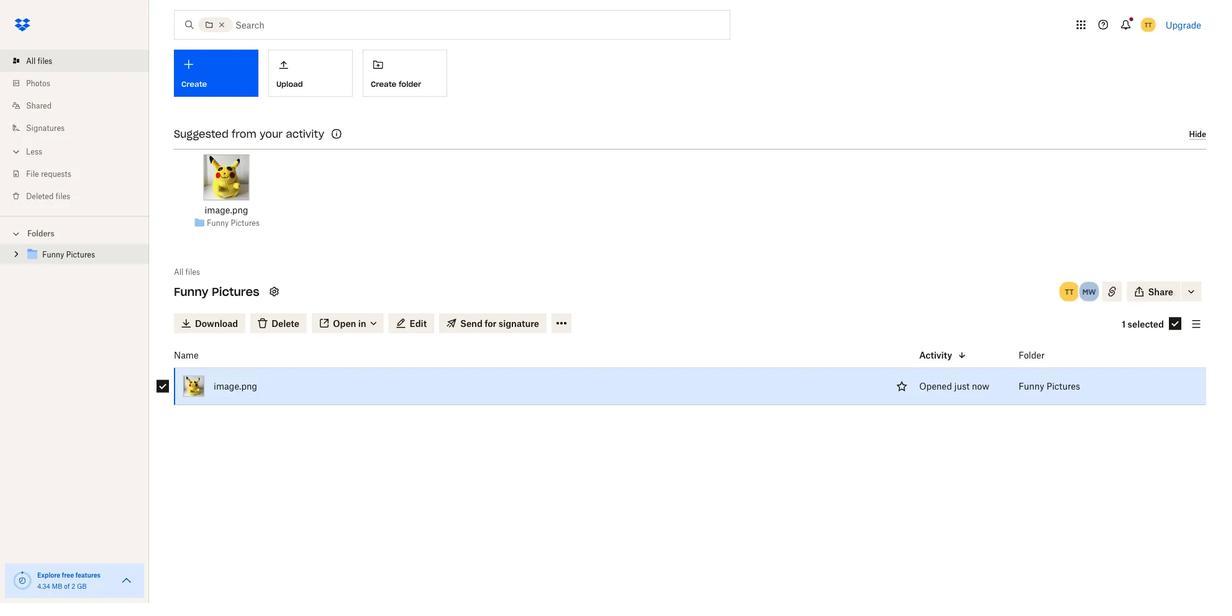Task type: locate. For each thing, give the bounding box(es) containing it.
1 horizontal spatial all files
[[174, 268, 200, 277]]

create button
[[174, 50, 259, 97]]

file
[[26, 169, 39, 179]]

delete button
[[251, 314, 307, 334]]

image.png link inside table
[[214, 379, 257, 394]]

send for signature
[[461, 318, 539, 329]]

files right deleted
[[56, 192, 70, 201]]

all
[[26, 56, 36, 66], [174, 268, 184, 277]]

files for left all files link
[[38, 56, 52, 66]]

folders
[[27, 229, 54, 239]]

0 vertical spatial files
[[38, 56, 52, 66]]

create inside button
[[371, 79, 397, 89]]

image.png
[[205, 205, 248, 215], [214, 382, 257, 392]]

folder button
[[1019, 348, 1088, 363]]

tt button
[[1059, 281, 1081, 303]]

suggested from your activity
[[174, 128, 324, 140]]

1 vertical spatial funny pictures link
[[25, 247, 139, 264]]

table
[[147, 344, 1207, 406]]

all files up photos
[[26, 56, 52, 66]]

1 vertical spatial image.png link
[[214, 379, 257, 394]]

pictures inside table
[[1047, 382, 1081, 392]]

files
[[38, 56, 52, 66], [56, 192, 70, 201], [186, 268, 200, 277]]

upload
[[277, 79, 303, 89]]

tt
[[1145, 21, 1152, 29], [1065, 287, 1074, 297]]

1 vertical spatial /funny pictures/image.png image
[[183, 376, 204, 397]]

suggested
[[174, 128, 229, 140]]

quota usage element
[[12, 572, 32, 592]]

photos link
[[10, 72, 149, 94]]

activity
[[920, 350, 953, 361]]

upload button
[[268, 50, 353, 97]]

tt button
[[1139, 15, 1159, 35]]

funny
[[207, 219, 229, 228], [42, 250, 64, 260], [174, 285, 208, 299], [1019, 382, 1045, 392]]

just
[[955, 382, 970, 392]]

0 vertical spatial all files
[[26, 56, 52, 66]]

name image.png, activity 1699899196000, folder funny pictures, element
[[147, 368, 1207, 406]]

file requests
[[26, 169, 71, 179]]

/funny pictures/image.png image down the name
[[183, 376, 204, 397]]

pictures
[[231, 219, 260, 228], [66, 250, 95, 260], [212, 285, 259, 299], [1047, 382, 1081, 392]]

tt inside tt button
[[1065, 287, 1074, 297]]

free
[[62, 572, 74, 580]]

image.png link
[[205, 203, 248, 217], [214, 379, 257, 394]]

of
[[64, 583, 70, 591]]

deleted files link
[[10, 185, 149, 208]]

funny pictures link
[[207, 217, 260, 230], [25, 247, 139, 264]]

files for deleted files link
[[56, 192, 70, 201]]

less image
[[10, 146, 22, 158]]

all files inside all files link
[[26, 56, 52, 66]]

1 horizontal spatial tt
[[1145, 21, 1152, 29]]

files up photos
[[38, 56, 52, 66]]

0 horizontal spatial files
[[38, 56, 52, 66]]

2 vertical spatial files
[[186, 268, 200, 277]]

0 vertical spatial image.png link
[[205, 203, 248, 217]]

Search in folder "Funny Pictures" text field
[[236, 18, 705, 32]]

/funny pictures/image.png image
[[203, 155, 249, 201], [183, 376, 204, 397]]

0 vertical spatial all files link
[[10, 50, 149, 72]]

funny pictures inside table
[[1019, 382, 1081, 392]]

list
[[0, 42, 149, 216]]

all files
[[26, 56, 52, 66], [174, 268, 200, 277]]

folder settings image
[[267, 285, 282, 300]]

name button
[[174, 348, 889, 363]]

0 vertical spatial all
[[26, 56, 36, 66]]

deleted
[[26, 192, 54, 201]]

0 horizontal spatial all files
[[26, 56, 52, 66]]

share
[[1149, 287, 1174, 297]]

hide button
[[1190, 130, 1207, 140]]

create left folder on the left top of the page
[[371, 79, 397, 89]]

/funny pictures/image.png image down from
[[203, 155, 249, 201]]

selected
[[1128, 319, 1164, 330]]

explore free features 4.34 mb of 2 gb
[[37, 572, 101, 591]]

create up suggested
[[181, 80, 207, 89]]

all files link
[[10, 50, 149, 72], [174, 266, 200, 278]]

1 horizontal spatial files
[[56, 192, 70, 201]]

funny inside table
[[1019, 382, 1045, 392]]

opened
[[920, 382, 952, 392]]

0 vertical spatial tt
[[1145, 21, 1152, 29]]

image.png inside table
[[214, 382, 257, 392]]

create folder button
[[363, 50, 447, 97]]

create folder
[[371, 79, 421, 89]]

all files link up download button
[[174, 266, 200, 278]]

files up download button
[[186, 268, 200, 277]]

tt left upgrade link
[[1145, 21, 1152, 29]]

0 horizontal spatial create
[[181, 80, 207, 89]]

0 vertical spatial funny pictures link
[[207, 217, 260, 230]]

mw
[[1083, 287, 1096, 297]]

funny pictures
[[207, 219, 260, 228], [42, 250, 95, 260], [174, 285, 259, 299], [1019, 382, 1081, 392]]

file requests link
[[10, 163, 149, 185]]

1 vertical spatial all files
[[174, 268, 200, 277]]

create
[[371, 79, 397, 89], [181, 80, 207, 89]]

edit
[[410, 318, 427, 329]]

photos
[[26, 79, 50, 88]]

0 horizontal spatial all
[[26, 56, 36, 66]]

name
[[174, 350, 199, 361]]

folder
[[1019, 350, 1045, 361]]

1 vertical spatial files
[[56, 192, 70, 201]]

create for create
[[181, 80, 207, 89]]

all up download button
[[174, 268, 184, 277]]

tt inside tt popup button
[[1145, 21, 1152, 29]]

1 vertical spatial tt
[[1065, 287, 1074, 297]]

1 horizontal spatial all
[[174, 268, 184, 277]]

all up photos
[[26, 56, 36, 66]]

1 horizontal spatial create
[[371, 79, 397, 89]]

folders button
[[0, 224, 149, 243]]

all files link up shared link
[[10, 50, 149, 72]]

deleted files
[[26, 192, 70, 201]]

funny pictures inside "link"
[[42, 250, 95, 260]]

create for create folder
[[371, 79, 397, 89]]

dropbox image
[[10, 12, 35, 37]]

all files up download button
[[174, 268, 200, 277]]

tt left mw
[[1065, 287, 1074, 297]]

1 vertical spatial all files link
[[174, 266, 200, 278]]

files inside list item
[[38, 56, 52, 66]]

0 horizontal spatial tt
[[1065, 287, 1074, 297]]

mw button
[[1078, 281, 1101, 303]]

1 vertical spatial image.png
[[214, 382, 257, 392]]

create inside dropdown button
[[181, 80, 207, 89]]

send
[[461, 318, 483, 329]]



Task type: vqa. For each thing, say whether or not it's contained in the screenshot.
features
yes



Task type: describe. For each thing, give the bounding box(es) containing it.
explore
[[37, 572, 60, 580]]

tt for tt button
[[1065, 287, 1074, 297]]

open
[[333, 318, 356, 329]]

0 vertical spatial image.png
[[205, 205, 248, 215]]

list containing all files
[[0, 42, 149, 216]]

tt for tt popup button
[[1145, 21, 1152, 29]]

/funny pictures/image.png image inside name image.png, activity 1699899196000, folder funny pictures, element
[[183, 376, 204, 397]]

signatures
[[26, 123, 65, 133]]

folder
[[399, 79, 421, 89]]

4.34
[[37, 583, 50, 591]]

delete
[[272, 318, 299, 329]]

2
[[71, 583, 75, 591]]

features
[[75, 572, 101, 580]]

open in
[[333, 318, 366, 329]]

open in button
[[312, 314, 384, 334]]

upgrade
[[1166, 20, 1202, 30]]

gb
[[77, 583, 87, 591]]

download button
[[174, 314, 246, 334]]

shared link
[[10, 94, 149, 117]]

all inside list item
[[26, 56, 36, 66]]

hide
[[1190, 130, 1207, 139]]

requests
[[41, 169, 71, 179]]

your
[[260, 128, 283, 140]]

0 horizontal spatial all files link
[[10, 50, 149, 72]]

signature
[[499, 318, 539, 329]]

2 horizontal spatial files
[[186, 268, 200, 277]]

1 selected
[[1122, 319, 1164, 330]]

in
[[358, 318, 366, 329]]

shared
[[26, 101, 52, 110]]

activity button
[[920, 348, 989, 363]]

table containing name
[[147, 344, 1207, 406]]

from
[[232, 128, 257, 140]]

signatures link
[[10, 117, 149, 139]]

1 horizontal spatial funny pictures link
[[207, 217, 260, 230]]

send for signature button
[[439, 314, 547, 334]]

activity
[[286, 128, 324, 140]]

mb
[[52, 583, 62, 591]]

share button
[[1128, 282, 1181, 302]]

1 vertical spatial all
[[174, 268, 184, 277]]

now
[[972, 382, 990, 392]]

download
[[195, 318, 238, 329]]

0 horizontal spatial funny pictures link
[[25, 247, 139, 264]]

less
[[26, 147, 42, 156]]

edit button
[[389, 314, 434, 334]]

upgrade link
[[1166, 20, 1202, 30]]

opened just now
[[920, 382, 990, 392]]

for
[[485, 318, 497, 329]]

1 horizontal spatial all files link
[[174, 266, 200, 278]]

add to starred image
[[895, 379, 910, 394]]

0 vertical spatial /funny pictures/image.png image
[[203, 155, 249, 201]]

all files list item
[[0, 50, 149, 72]]

1
[[1122, 319, 1126, 330]]



